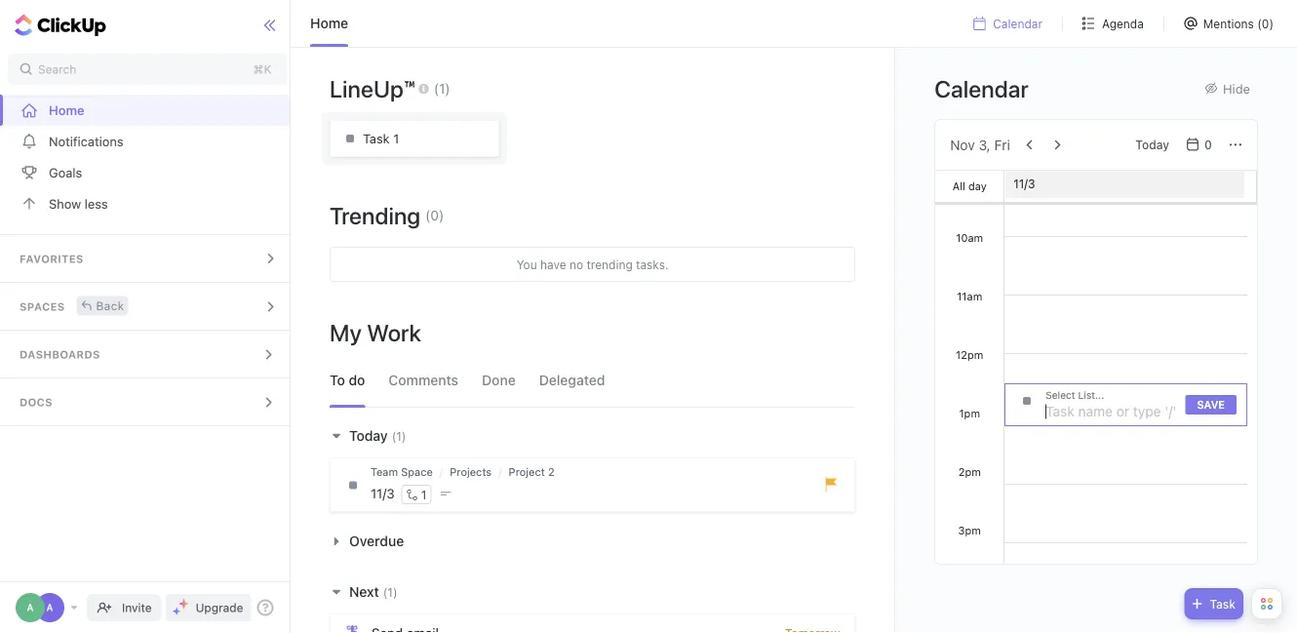 Task type: describe. For each thing, give the bounding box(es) containing it.
docs
[[20, 396, 53, 409]]

(0) for mentions
[[1258, 17, 1274, 30]]

show less
[[49, 197, 108, 211]]

notifications
[[49, 134, 124, 149]]

trending (0)
[[330, 202, 444, 229]]

‎task 1
[[363, 131, 399, 146]]

you
[[517, 258, 537, 271]]

select
[[1046, 389, 1075, 400]]

project
[[509, 465, 545, 478]]

favorites
[[20, 253, 84, 265]]

agenda
[[1102, 17, 1144, 30]]

11/3 inside to do tab panel
[[371, 486, 395, 501]]

trending
[[330, 202, 421, 229]]

space
[[401, 465, 433, 478]]

1 horizontal spatial 11/3
[[1014, 177, 1035, 191]]

all
[[953, 180, 966, 193]]

overdue
[[349, 533, 404, 549]]

0 vertical spatial (1)
[[434, 80, 450, 96]]

fri
[[994, 137, 1010, 153]]

sparkle svg 2 image
[[173, 608, 181, 615]]

upgrade
[[196, 601, 243, 615]]

(1) for today
[[392, 429, 406, 443]]

trending
[[587, 258, 633, 271]]

1 a from the left
[[27, 602, 34, 613]]

search
[[38, 62, 76, 76]]

0 vertical spatial 1
[[393, 131, 399, 146]]

10am
[[956, 231, 983, 244]]

2 a from the left
[[46, 602, 53, 613]]

project 2 link
[[509, 465, 555, 478]]

select list...
[[1046, 389, 1104, 400]]

spaces
[[20, 300, 65, 313]]

today for today
[[1136, 138, 1170, 152]]

notifications link
[[0, 126, 295, 157]]

my
[[330, 319, 362, 346]]

3,
[[979, 137, 991, 153]]

show
[[49, 197, 81, 211]]

‎task
[[363, 131, 390, 146]]

3pm
[[958, 524, 981, 536]]

(0) for trending
[[425, 207, 444, 223]]

overdue button
[[330, 533, 409, 549]]

back
[[96, 299, 124, 313]]

nov 3, fri
[[950, 137, 1010, 153]]

dashboards
[[20, 348, 100, 361]]

have
[[540, 258, 566, 271]]

you have no trending tasks.
[[517, 258, 669, 271]]

sparkle svg 1 image
[[179, 599, 189, 609]]

upgrade link
[[165, 594, 251, 621]]

goals link
[[0, 157, 295, 188]]

task
[[1210, 597, 1236, 611]]

team
[[371, 465, 398, 478]]

comments button
[[389, 354, 459, 407]]

1 vertical spatial calendar
[[935, 75, 1029, 102]]



Task type: locate. For each thing, give the bounding box(es) containing it.
1 / from the left
[[440, 465, 443, 478]]

mentions
[[1204, 17, 1254, 30]]

to do button
[[330, 354, 365, 407]]

a
[[27, 602, 34, 613], [46, 602, 53, 613]]

⌘k
[[253, 62, 272, 76]]

projects link
[[450, 465, 492, 478]]

day
[[969, 180, 987, 193]]

today inside button
[[1136, 138, 1170, 152]]

1 horizontal spatial home
[[310, 15, 348, 31]]

11/3 down the team
[[371, 486, 395, 501]]

0 horizontal spatial 1
[[393, 131, 399, 146]]

0 horizontal spatial a
[[27, 602, 34, 613]]

/ left project
[[499, 465, 502, 478]]

do
[[349, 372, 365, 388]]

my work
[[330, 319, 421, 346]]

calendar
[[993, 17, 1043, 30], [935, 75, 1029, 102]]

11am
[[957, 290, 983, 302]]

(0) inside trending (0)
[[425, 207, 444, 223]]

1pm
[[959, 407, 980, 419]]

today left 0 dropdown button
[[1136, 138, 1170, 152]]

home inside the sidebar navigation
[[49, 103, 84, 118]]

today up the team
[[349, 428, 388, 444]]

11/3 right day
[[1014, 177, 1035, 191]]

0 vertical spatial (0)
[[1258, 17, 1274, 30]]

nov 3, fri button
[[950, 137, 1010, 153]]

0 horizontal spatial (0)
[[425, 207, 444, 223]]

1 horizontal spatial (0)
[[1258, 17, 1274, 30]]

(0) right trending
[[425, 207, 444, 223]]

next (1)
[[349, 584, 397, 600]]

tasks.
[[636, 258, 669, 271]]

team space link
[[371, 465, 433, 478]]

list...
[[1078, 389, 1104, 400]]

(1) up team space link
[[392, 429, 406, 443]]

today (1)
[[349, 428, 406, 444]]

comments
[[389, 372, 459, 388]]

1 vertical spatial 1
[[421, 488, 427, 501]]

1 inside to do tab panel
[[421, 488, 427, 501]]

1 horizontal spatial 1
[[421, 488, 427, 501]]

Task name or type '/' for commands text field
[[1046, 398, 1176, 425]]

select list... button
[[1046, 389, 1176, 400]]

1 vertical spatial home
[[49, 103, 84, 118]]

(1) up ‎task 1 link
[[434, 80, 450, 96]]

(1)
[[434, 80, 450, 96], [392, 429, 406, 443], [383, 585, 397, 599]]

0 button
[[1181, 133, 1220, 157]]

1 vertical spatial 11/3
[[371, 486, 395, 501]]

today button
[[1128, 133, 1177, 157]]

1 vertical spatial today
[[349, 428, 388, 444]]

home up "notifications"
[[49, 103, 84, 118]]

lineup
[[330, 75, 404, 102]]

goals
[[49, 165, 82, 180]]

1 vertical spatial (1)
[[392, 429, 406, 443]]

(1) inside next (1)
[[383, 585, 397, 599]]

favorites button
[[0, 235, 295, 282]]

sidebar navigation
[[0, 0, 295, 633]]

home link
[[0, 95, 295, 126]]

to do
[[330, 372, 365, 388]]

0 vertical spatial today
[[1136, 138, 1170, 152]]

(0) right mentions
[[1258, 17, 1274, 30]]

1 down space
[[421, 488, 427, 501]]

home up lineup
[[310, 15, 348, 31]]

done button
[[482, 354, 516, 407]]

0 vertical spatial home
[[310, 15, 348, 31]]

to
[[330, 372, 345, 388]]

my work tab list
[[320, 354, 865, 407]]

0 horizontal spatial /
[[440, 465, 443, 478]]

delegated button
[[539, 354, 605, 407]]

2
[[548, 465, 555, 478]]

back link
[[77, 296, 128, 316]]

all day
[[953, 180, 987, 193]]

(0)
[[1258, 17, 1274, 30], [425, 207, 444, 223]]

1 horizontal spatial today
[[1136, 138, 1170, 152]]

0 horizontal spatial today
[[349, 428, 388, 444]]

projects
[[450, 465, 492, 478]]

nov
[[950, 137, 975, 153]]

save
[[1197, 398, 1225, 411]]

1 vertical spatial (0)
[[425, 207, 444, 223]]

/
[[440, 465, 443, 478], [499, 465, 502, 478]]

1 horizontal spatial /
[[499, 465, 502, 478]]

no
[[570, 258, 583, 271]]

0 horizontal spatial home
[[49, 103, 84, 118]]

hide
[[1223, 81, 1251, 96]]

2 vertical spatial (1)
[[383, 585, 397, 599]]

/ right space
[[440, 465, 443, 478]]

(1) for next
[[383, 585, 397, 599]]

1 horizontal spatial a
[[46, 602, 53, 613]]

‎task 1 link
[[330, 120, 500, 157]]

done
[[482, 372, 516, 388]]

12pm
[[956, 348, 984, 361]]

1 right the '‎task'
[[393, 131, 399, 146]]

mentions (0)
[[1204, 17, 1274, 30]]

less
[[85, 197, 108, 211]]

team space / projects / project 2
[[371, 465, 555, 478]]

(1) inside today (1)
[[392, 429, 406, 443]]

invite
[[122, 601, 152, 615]]

(1) right next
[[383, 585, 397, 599]]

0
[[1205, 138, 1212, 152]]

1
[[393, 131, 399, 146], [421, 488, 427, 501]]

home
[[310, 15, 348, 31], [49, 103, 84, 118]]

work
[[367, 319, 421, 346]]

0 vertical spatial 11/3
[[1014, 177, 1035, 191]]

today
[[1136, 138, 1170, 152], [349, 428, 388, 444]]

today for today (1)
[[349, 428, 388, 444]]

0 horizontal spatial 11/3
[[371, 486, 395, 501]]

2pm
[[959, 465, 981, 478]]

today inside to do tab panel
[[349, 428, 388, 444]]

2 / from the left
[[499, 465, 502, 478]]

delegated
[[539, 372, 605, 388]]

11/3
[[1014, 177, 1035, 191], [371, 486, 395, 501]]

0 vertical spatial calendar
[[993, 17, 1043, 30]]

next
[[349, 584, 379, 600]]

to do tab panel
[[310, 415, 875, 633]]



Task type: vqa. For each thing, say whether or not it's contained in the screenshot.
tree on the bottom of page
no



